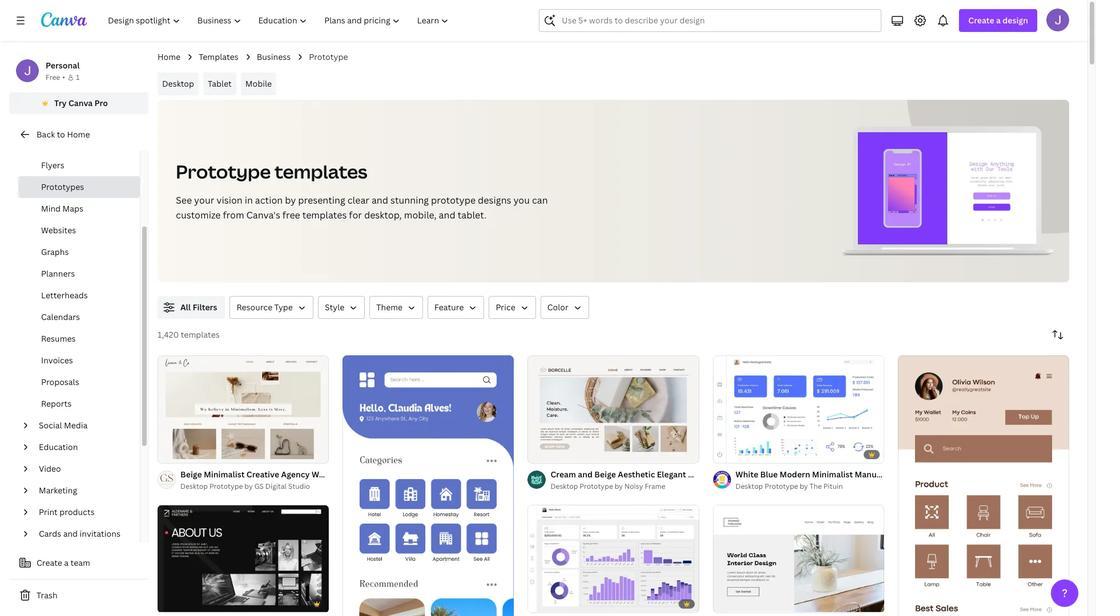 Task type: vqa. For each thing, say whether or not it's contained in the screenshot.
Home
yes



Task type: describe. For each thing, give the bounding box(es) containing it.
create for create a design
[[969, 15, 995, 26]]

desktop prototype by noisy frame link
[[551, 481, 699, 493]]

can
[[532, 194, 548, 207]]

mind
[[41, 203, 61, 214]]

frame
[[645, 482, 666, 492]]

of for 10
[[726, 600, 734, 608]]

see
[[176, 194, 192, 207]]

canva
[[69, 98, 93, 108]]

customize
[[176, 209, 221, 222]]

action
[[255, 194, 283, 207]]

0 vertical spatial home
[[158, 51, 181, 62]]

cards and invitations link
[[34, 524, 133, 545]]

to
[[57, 129, 65, 140]]

black and white minimalist interior company desktop prototype image
[[713, 506, 884, 613]]

presenting
[[298, 194, 345, 207]]

feature button
[[428, 296, 484, 319]]

shop
[[752, 469, 772, 480]]

theme button
[[370, 296, 423, 319]]

by inside see your vision in action by presenting clear and stunning prototype designs you can customize from canva's free templates for desktop, mobile, and tablet.
[[285, 194, 296, 207]]

feature
[[435, 302, 464, 313]]

from
[[223, 209, 244, 222]]

letterheads
[[41, 290, 88, 301]]

planners link
[[18, 263, 140, 285]]

reports
[[41, 399, 72, 409]]

mind maps
[[41, 203, 83, 214]]

resource type button
[[230, 296, 313, 319]]

create for create a team
[[37, 558, 62, 569]]

mobile
[[245, 78, 272, 89]]

website
[[312, 469, 343, 480]]

business for business
[[257, 51, 291, 62]]

for
[[349, 209, 362, 222]]

cream and beige aesthetic elegant online portfolio shop desktop prototype image
[[528, 356, 699, 463]]

online
[[688, 469, 714, 480]]

10
[[736, 600, 744, 608]]

in
[[245, 194, 253, 207]]

education
[[39, 442, 78, 453]]

•
[[62, 73, 65, 82]]

social media link
[[34, 415, 133, 437]]

try canva pro button
[[9, 93, 148, 114]]

mobile link
[[241, 73, 276, 95]]

cream
[[551, 469, 576, 480]]

create a design button
[[960, 9, 1038, 32]]

all filters
[[180, 302, 217, 313]]

calendars link
[[18, 307, 140, 328]]

and down print products
[[63, 529, 78, 540]]

a for design
[[996, 15, 1001, 26]]

home link
[[158, 51, 181, 63]]

filters
[[193, 302, 217, 313]]

by inside the cream and beige aesthetic elegant online portfolio shop desktop prototype desktop prototype by noisy frame
[[615, 482, 623, 492]]

calendars
[[41, 312, 80, 323]]

beige minimalist creative agency website desktop prototype desktop prototype by gs digital studio
[[180, 469, 419, 492]]

cream and beige aesthetic elegant online portfolio shop desktop prototype link
[[551, 469, 848, 481]]

products
[[60, 507, 95, 518]]

design
[[1003, 15, 1028, 26]]

1 vertical spatial home
[[67, 129, 90, 140]]

resumes link
[[18, 328, 140, 350]]

1,420
[[158, 329, 179, 340]]

vision
[[217, 194, 243, 207]]

gs
[[254, 482, 264, 492]]

resource
[[237, 302, 272, 313]]

style
[[325, 302, 344, 313]]

beige inside beige minimalist creative agency website desktop prototype desktop prototype by gs digital studio
[[180, 469, 202, 480]]

tablet
[[208, 78, 232, 89]]

type
[[274, 302, 293, 313]]

prototype inside "link"
[[765, 482, 798, 492]]

business cards
[[41, 138, 99, 149]]

noisy
[[625, 482, 643, 492]]

1 of 10
[[721, 600, 744, 608]]

desktop down cream
[[551, 482, 578, 492]]

templates for 1,420 templates
[[181, 329, 220, 340]]

1 of 5
[[536, 451, 555, 459]]

blue clean modern hotel booking mobile prototype image
[[343, 355, 514, 617]]

white blue modern minimalist manufacture production dashboard website desktop prototype image
[[713, 356, 884, 463]]

desktop down 'minimalist' at the bottom of the page
[[180, 482, 208, 492]]

desktop inside "link"
[[736, 482, 763, 492]]

try canva pro
[[54, 98, 108, 108]]

desktop up the desktop prototype by the pituin
[[774, 469, 806, 480]]

desktop prototype by gs digital studio link
[[180, 481, 329, 493]]

social
[[39, 420, 62, 431]]

pituin
[[824, 482, 843, 492]]

Sort by button
[[1047, 324, 1070, 347]]

trash
[[37, 590, 57, 601]]

invoices
[[41, 355, 73, 366]]

desktop prototype by the pituin link
[[736, 481, 884, 493]]

jacob simon image
[[1047, 9, 1070, 31]]

prototypes
[[41, 182, 84, 192]]

your
[[194, 194, 214, 207]]

print products link
[[34, 502, 133, 524]]

desktop prototype by the pituin
[[736, 482, 843, 492]]

business for business cards
[[41, 138, 75, 149]]

grey and purple modern business dashboard app desktop prototype image
[[528, 506, 699, 613]]

and down prototype
[[439, 209, 456, 222]]

stunning
[[391, 194, 429, 207]]

trash link
[[9, 585, 148, 608]]

flyers
[[41, 160, 64, 171]]

portfolio
[[716, 469, 750, 480]]

social media
[[39, 420, 88, 431]]

create a design
[[969, 15, 1028, 26]]

you
[[514, 194, 530, 207]]

invitations
[[80, 529, 120, 540]]



Task type: locate. For each thing, give the bounding box(es) containing it.
proposals link
[[18, 372, 140, 393]]

of left the 5
[[541, 451, 549, 459]]

Search search field
[[562, 10, 874, 31]]

print products
[[39, 507, 95, 518]]

1 of 5 link
[[528, 356, 699, 464]]

personal
[[46, 60, 80, 71]]

prototype templates
[[176, 159, 368, 184]]

create a team button
[[9, 552, 148, 575]]

0 horizontal spatial a
[[64, 558, 69, 569]]

create
[[969, 15, 995, 26], [37, 558, 62, 569]]

business inside business cards link
[[41, 138, 75, 149]]

top level navigation element
[[101, 9, 459, 32]]

graphs link
[[18, 242, 140, 263]]

0 vertical spatial of
[[541, 451, 549, 459]]

2 vertical spatial 1
[[721, 600, 724, 608]]

graphs
[[41, 247, 69, 258]]

0 vertical spatial a
[[996, 15, 1001, 26]]

prototype templates image
[[826, 100, 1070, 283], [858, 132, 1037, 244]]

free
[[283, 209, 300, 222]]

1 for 1
[[76, 73, 80, 82]]

1 horizontal spatial 1
[[536, 451, 539, 459]]

1 vertical spatial 1
[[536, 451, 539, 459]]

and right cream
[[578, 469, 593, 480]]

beige minimalist creative agency website desktop prototype image
[[158, 356, 329, 463]]

cards down print
[[39, 529, 61, 540]]

by left the gs
[[245, 482, 253, 492]]

templates
[[275, 159, 368, 184], [302, 209, 347, 222], [181, 329, 220, 340]]

1 vertical spatial templates
[[302, 209, 347, 222]]

flyers link
[[18, 155, 140, 176]]

marketing link
[[34, 480, 133, 502]]

0 horizontal spatial cards
[[39, 529, 61, 540]]

0 horizontal spatial business
[[41, 138, 75, 149]]

desktop right website
[[345, 469, 377, 480]]

free •
[[46, 73, 65, 82]]

beige
[[180, 469, 202, 480], [595, 469, 616, 480]]

1 for 1 of 10
[[721, 600, 724, 608]]

a left team
[[64, 558, 69, 569]]

desktop,
[[364, 209, 402, 222]]

home
[[158, 51, 181, 62], [67, 129, 90, 140]]

media
[[64, 420, 88, 431]]

print
[[39, 507, 58, 518]]

2 vertical spatial templates
[[181, 329, 220, 340]]

by inside beige minimalist creative agency website desktop prototype desktop prototype by gs digital studio
[[245, 482, 253, 492]]

color button
[[541, 296, 589, 319]]

0 horizontal spatial 1
[[76, 73, 80, 82]]

0 horizontal spatial beige
[[180, 469, 202, 480]]

templates
[[199, 51, 239, 62]]

1 vertical spatial business
[[41, 138, 75, 149]]

0 vertical spatial cards
[[77, 138, 99, 149]]

cards
[[77, 138, 99, 149], [39, 529, 61, 540]]

all
[[180, 302, 191, 313]]

and up desktop,
[[372, 194, 388, 207]]

price
[[496, 302, 515, 313]]

1 beige from the left
[[180, 469, 202, 480]]

0 vertical spatial business
[[257, 51, 291, 62]]

and inside the cream and beige aesthetic elegant online portfolio shop desktop prototype desktop prototype by noisy frame
[[578, 469, 593, 480]]

reports link
[[18, 393, 140, 415]]

resource type
[[237, 302, 293, 313]]

of inside 1 of 10 link
[[726, 600, 734, 608]]

create left "design"
[[969, 15, 995, 26]]

cards up flyers link
[[77, 138, 99, 149]]

a inside create a team 'button'
[[64, 558, 69, 569]]

aesthetic
[[618, 469, 655, 480]]

templates link
[[199, 51, 239, 63]]

try
[[54, 98, 67, 108]]

create left team
[[37, 558, 62, 569]]

beige and brown minimalist online shop menu furniture mobile prototype image
[[898, 355, 1070, 617]]

create inside dropdown button
[[969, 15, 995, 26]]

1 horizontal spatial of
[[726, 600, 734, 608]]

0 vertical spatial create
[[969, 15, 995, 26]]

home up desktop link
[[158, 51, 181, 62]]

back to home link
[[9, 123, 148, 146]]

prototype
[[431, 194, 476, 207]]

prototype
[[309, 51, 348, 62], [176, 159, 271, 184], [379, 469, 419, 480], [808, 469, 848, 480], [210, 482, 243, 492], [580, 482, 613, 492], [765, 482, 798, 492]]

letterheads link
[[18, 285, 140, 307]]

beige inside the cream and beige aesthetic elegant online portfolio shop desktop prototype desktop prototype by noisy frame
[[595, 469, 616, 480]]

black and white modern minimalist creative portfolio about us page website design prototype image
[[158, 506, 329, 613]]

1 vertical spatial create
[[37, 558, 62, 569]]

templates down presenting
[[302, 209, 347, 222]]

create inside 'button'
[[37, 558, 62, 569]]

by left noisy
[[615, 482, 623, 492]]

pro
[[95, 98, 108, 108]]

cards and invitations
[[39, 529, 120, 540]]

0 horizontal spatial home
[[67, 129, 90, 140]]

desktop
[[162, 78, 194, 89], [345, 469, 377, 480], [774, 469, 806, 480], [180, 482, 208, 492], [551, 482, 578, 492], [736, 482, 763, 492]]

beige left 'minimalist' at the bottom of the page
[[180, 469, 202, 480]]

business
[[257, 51, 291, 62], [41, 138, 75, 149]]

back to home
[[37, 129, 90, 140]]

agency
[[281, 469, 310, 480]]

0 horizontal spatial create
[[37, 558, 62, 569]]

mind maps link
[[18, 198, 140, 220]]

beige minimalist creative agency website desktop prototype link
[[180, 469, 419, 481]]

the
[[810, 482, 822, 492]]

by up free
[[285, 194, 296, 207]]

desktop down home link
[[162, 78, 194, 89]]

of inside the 1 of 5 link
[[541, 451, 549, 459]]

beige up desktop prototype by noisy frame link
[[595, 469, 616, 480]]

1 horizontal spatial create
[[969, 15, 995, 26]]

2 horizontal spatial 1
[[721, 600, 724, 608]]

all filters button
[[158, 296, 225, 319]]

1 horizontal spatial a
[[996, 15, 1001, 26]]

video
[[39, 464, 61, 475]]

1 left the 5
[[536, 451, 539, 459]]

5
[[551, 451, 555, 459]]

of for 5
[[541, 451, 549, 459]]

desktop link
[[158, 73, 199, 95]]

creative
[[247, 469, 279, 480]]

websites
[[41, 225, 76, 236]]

websites link
[[18, 220, 140, 242]]

a for team
[[64, 558, 69, 569]]

maps
[[63, 203, 83, 214]]

clear
[[348, 194, 369, 207]]

by left the
[[800, 482, 808, 492]]

desktop down shop
[[736, 482, 763, 492]]

of left 10
[[726, 600, 734, 608]]

1 right •
[[76, 73, 80, 82]]

by
[[285, 194, 296, 207], [245, 482, 253, 492], [615, 482, 623, 492], [800, 482, 808, 492]]

0 vertical spatial 1
[[76, 73, 80, 82]]

home right to
[[67, 129, 90, 140]]

planners
[[41, 268, 75, 279]]

education link
[[34, 437, 133, 459]]

a inside create a design dropdown button
[[996, 15, 1001, 26]]

theme
[[376, 302, 403, 313]]

a left "design"
[[996, 15, 1001, 26]]

resumes
[[41, 333, 76, 344]]

1 left 10
[[721, 600, 724, 608]]

1 vertical spatial a
[[64, 558, 69, 569]]

1 horizontal spatial beige
[[595, 469, 616, 480]]

by inside "link"
[[800, 482, 808, 492]]

templates down all filters at the left of the page
[[181, 329, 220, 340]]

2 beige from the left
[[595, 469, 616, 480]]

1 horizontal spatial home
[[158, 51, 181, 62]]

tablet link
[[203, 73, 236, 95]]

create a team
[[37, 558, 90, 569]]

invoices link
[[18, 350, 140, 372]]

0 horizontal spatial of
[[541, 451, 549, 459]]

digital
[[265, 482, 287, 492]]

None search field
[[539, 9, 882, 32]]

price button
[[489, 296, 536, 319]]

1 vertical spatial of
[[726, 600, 734, 608]]

templates up presenting
[[275, 159, 368, 184]]

templates for prototype templates
[[275, 159, 368, 184]]

templates inside see your vision in action by presenting clear and stunning prototype designs you can customize from canva's free templates for desktop, mobile, and tablet.
[[302, 209, 347, 222]]

minimalist
[[204, 469, 245, 480]]

1 vertical spatial cards
[[39, 529, 61, 540]]

see your vision in action by presenting clear and stunning prototype designs you can customize from canva's free templates for desktop, mobile, and tablet.
[[176, 194, 548, 222]]

1,420 templates
[[158, 329, 220, 340]]

tablet.
[[458, 209, 487, 222]]

1 for 1 of 5
[[536, 451, 539, 459]]

1 horizontal spatial business
[[257, 51, 291, 62]]

mobile,
[[404, 209, 437, 222]]

0 vertical spatial templates
[[275, 159, 368, 184]]

1 horizontal spatial cards
[[77, 138, 99, 149]]

back
[[37, 129, 55, 140]]

of
[[541, 451, 549, 459], [726, 600, 734, 608]]



